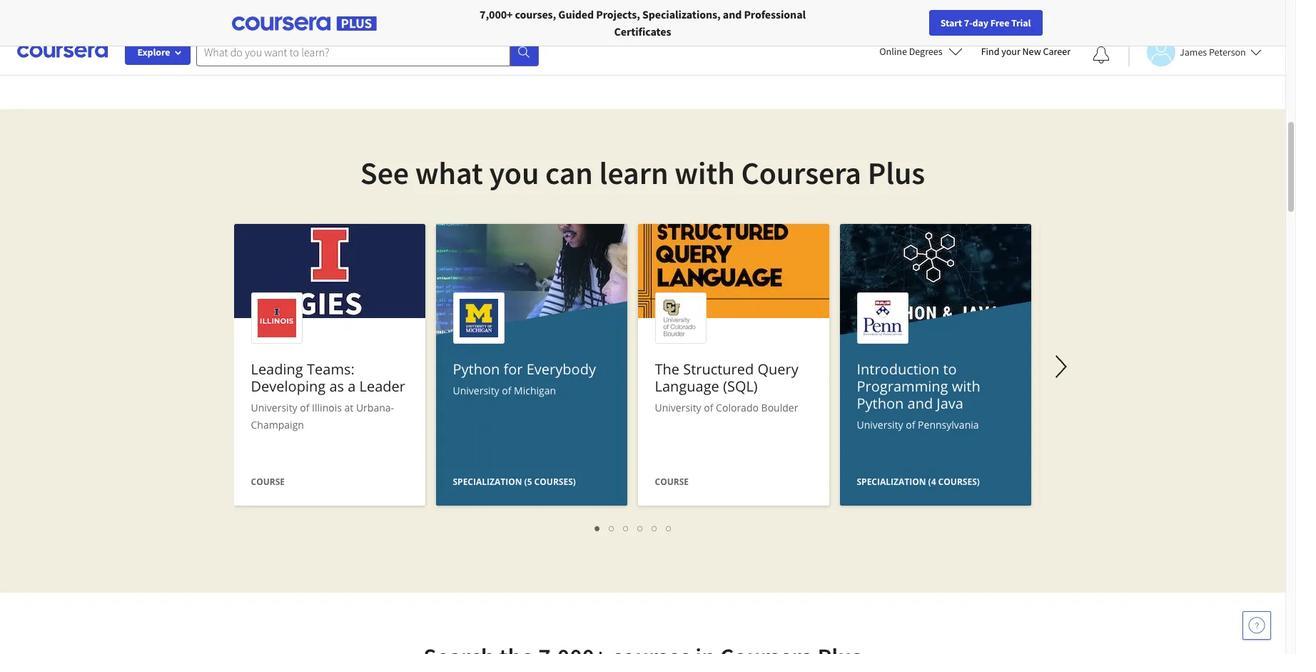 Task type: describe. For each thing, give the bounding box(es) containing it.
4
[[638, 522, 643, 535]]

for
[[308, 7, 324, 21]]

any
[[283, 6, 300, 20]]

day
[[973, 16, 989, 29]]

start 7-day free trial
[[941, 16, 1031, 29]]

topic,
[[397, 6, 424, 20]]

different
[[708, 40, 749, 54]]

university inside "the structured query language (sql) university of colorado boulder"
[[655, 401, 701, 415]]

university inside python for everybody university of michigan
[[453, 384, 499, 398]]

see what you can learn with coursera plus
[[360, 153, 925, 193]]

universities
[[227, 7, 285, 21]]

find your new career link
[[974, 43, 1078, 61]]

java
[[937, 394, 964, 413]]

specialization (4 courses)
[[857, 476, 980, 488]]

for inside python for everybody university of michigan
[[504, 360, 523, 379]]

career
[[1043, 45, 1071, 58]]

to inside introduction to programming with python and java university of pennsylvania
[[943, 360, 957, 379]]

0 horizontal spatial with
[[675, 153, 735, 193]]

(4
[[928, 476, 936, 488]]

developing
[[251, 377, 326, 396]]

3
[[623, 522, 629, 535]]

online degrees
[[880, 45, 943, 58]]

switch
[[768, 23, 799, 37]]

you inside the earn a certificate for every learning program that you complete at no additional cost
[[938, 23, 956, 37]]

start 7-day free trial button
[[929, 10, 1042, 36]]

leading teams: developing as a leader university of illinois at urbana- champaign
[[251, 360, 405, 432]]

2 button
[[605, 520, 619, 537]]

guided
[[558, 7, 594, 21]]

python for everybody university of michigan
[[453, 360, 596, 398]]

new
[[1022, 45, 1041, 58]]

on
[[541, 6, 554, 20]]

your inside explore any interest or trending topic, take prerequisites, and advance your skills
[[400, 23, 422, 37]]

at inside learn at your own pace, move between multiple courses, or switch to a different course
[[682, 6, 691, 20]]

leading
[[251, 360, 303, 379]]

peterson
[[1209, 45, 1246, 58]]

python inside introduction to programming with python and java university of pennsylvania
[[857, 394, 904, 413]]

learn
[[653, 6, 680, 20]]

champaign
[[251, 418, 304, 432]]

that
[[916, 23, 936, 37]]

projects,
[[596, 7, 640, 21]]

teams:
[[307, 360, 355, 379]]

2
[[609, 522, 615, 535]]

programming
[[857, 377, 948, 396]]

professional
[[744, 7, 806, 21]]

take inside explore any interest or trending topic, take prerequisites, and advance your skills
[[247, 23, 267, 37]]

7,000+ courses, guided projects, specializations, and professional certificates
[[480, 7, 806, 39]]

james
[[1180, 45, 1207, 58]]

language
[[655, 377, 719, 396]]

move
[[768, 6, 795, 20]]

you inside spend less money on your learning if you plan to take multiple courses this year
[[451, 23, 469, 37]]

colorado
[[716, 401, 759, 415]]

5
[[652, 522, 658, 535]]

introduction to programming with python and java. university of pennsylvania. specialization (4 courses) element
[[840, 224, 1031, 617]]

every
[[966, 6, 992, 20]]

pennsylvania
[[918, 418, 979, 432]]

university inside leading teams: developing as a leader university of illinois at urbana- champaign
[[251, 401, 297, 415]]

prerequisites,
[[270, 23, 335, 37]]

or inside explore any interest or trending topic, take prerequisites, and advance your skills
[[341, 6, 351, 20]]

year
[[530, 40, 550, 54]]

courses, inside learn at your own pace, move between multiple courses, or switch to a different course
[[714, 23, 753, 37]]

for inside the earn a certificate for every learning program that you complete at no additional cost
[[950, 6, 964, 20]]

university inside introduction to programming with python and java university of pennsylvania
[[857, 418, 903, 432]]

specialization for of
[[453, 476, 522, 488]]

1 button
[[591, 520, 605, 537]]

start
[[941, 16, 962, 29]]

complete
[[958, 23, 1003, 37]]

skills
[[322, 40, 346, 54]]

see
[[360, 153, 409, 193]]

online
[[880, 45, 907, 58]]

1 horizontal spatial you
[[489, 153, 539, 193]]

and for python
[[907, 394, 933, 413]]

find
[[981, 45, 1000, 58]]

learning for every
[[995, 6, 1034, 20]]

1
[[595, 522, 601, 535]]

leader
[[359, 377, 405, 396]]

interest
[[303, 6, 339, 20]]

next slide image
[[1044, 350, 1078, 384]]

spend less money on your learning if you plan to take multiple courses this year
[[451, 6, 629, 54]]

6
[[666, 522, 672, 535]]

structured
[[683, 360, 754, 379]]

explore for explore
[[137, 46, 170, 59]]

3 button
[[619, 520, 633, 537]]

take inside spend less money on your learning if you plan to take multiple courses this year
[[507, 23, 527, 37]]

plus
[[868, 153, 925, 193]]

specialization (5 courses)
[[453, 476, 576, 488]]

introduction
[[857, 360, 939, 379]]

what
[[415, 153, 483, 193]]

course for the structured query language (sql)
[[655, 476, 689, 488]]



Task type: locate. For each thing, give the bounding box(es) containing it.
coursera
[[741, 153, 861, 193]]

7-
[[964, 16, 973, 29]]

1 horizontal spatial learning
[[995, 6, 1034, 20]]

james peterson
[[1180, 45, 1246, 58]]

you down spend at the top left of the page
[[451, 23, 469, 37]]

2 vertical spatial and
[[907, 394, 933, 413]]

or
[[341, 6, 351, 20], [756, 23, 766, 37]]

0 horizontal spatial you
[[451, 23, 469, 37]]

1 course from the left
[[251, 476, 285, 488]]

and inside introduction to programming with python and java university of pennsylvania
[[907, 394, 933, 413]]

or inside learn at your own pace, move between multiple courses, or switch to a different course
[[756, 23, 766, 37]]

of inside "the structured query language (sql) university of colorado boulder"
[[704, 401, 713, 415]]

courses, up year
[[515, 7, 556, 21]]

a right earn
[[893, 6, 898, 20]]

to down '7,000+'
[[495, 23, 505, 37]]

explore inside explore any interest or trending topic, take prerequisites, and advance your skills
[[245, 6, 281, 20]]

2 vertical spatial at
[[344, 401, 353, 415]]

earn
[[868, 6, 890, 20]]

at inside leading teams: developing as a leader university of illinois at urbana- champaign
[[344, 401, 353, 415]]

What do you want to learn? text field
[[196, 37, 510, 66]]

boulder
[[761, 401, 798, 415]]

learn
[[599, 153, 668, 193]]

1 vertical spatial at
[[1005, 23, 1014, 37]]

your inside spend less money on your learning if you plan to take multiple courses this year
[[556, 6, 577, 20]]

of left 'pennsylvania'
[[906, 418, 915, 432]]

james peterson button
[[1128, 37, 1262, 66]]

learn at your own pace, move between multiple courses, or switch to a different course
[[653, 6, 838, 54]]

the structured query language (sql) university of colorado boulder
[[655, 360, 798, 415]]

specialization for python
[[857, 476, 926, 488]]

help center image
[[1248, 617, 1265, 634]]

0 vertical spatial explore
[[245, 6, 281, 20]]

0 horizontal spatial specialization
[[453, 476, 522, 488]]

your down topic,
[[400, 23, 422, 37]]

learning up courses
[[580, 6, 619, 20]]

or up course
[[756, 23, 766, 37]]

university left michigan
[[453, 384, 499, 398]]

multiple down on
[[530, 23, 570, 37]]

course down champaign
[[251, 476, 285, 488]]

2 vertical spatial a
[[348, 377, 356, 396]]

your right find
[[1001, 45, 1020, 58]]

1 vertical spatial for
[[504, 360, 523, 379]]

0 vertical spatial and
[[723, 7, 742, 21]]

2 course from the left
[[655, 476, 689, 488]]

python inside python for everybody university of michigan
[[453, 360, 500, 379]]

to up 'java'
[[943, 360, 957, 379]]

6 button
[[662, 520, 676, 537]]

0 horizontal spatial a
[[348, 377, 356, 396]]

python for everybody. university of michigan. specialization (5 courses) element
[[436, 224, 627, 617]]

multiple down specializations,
[[672, 23, 712, 37]]

2 horizontal spatial and
[[907, 394, 933, 413]]

governments
[[326, 7, 390, 21]]

1 multiple from the left
[[530, 23, 570, 37]]

learning
[[580, 6, 619, 20], [995, 6, 1034, 20]]

certificate
[[901, 6, 948, 20]]

at right learn on the right top of page
[[682, 6, 691, 20]]

of
[[502, 384, 511, 398], [300, 401, 309, 415], [704, 401, 713, 415], [906, 418, 915, 432]]

0 horizontal spatial explore
[[137, 46, 170, 59]]

1 horizontal spatial multiple
[[672, 23, 712, 37]]

program
[[873, 23, 914, 37]]

0 horizontal spatial take
[[247, 23, 267, 37]]

for governments
[[308, 7, 390, 21]]

with right learn
[[675, 153, 735, 193]]

a inside learn at your own pace, move between multiple courses, or switch to a different course
[[814, 23, 819, 37]]

course for leading teams: developing as a leader
[[251, 476, 285, 488]]

no
[[1017, 23, 1029, 37]]

this
[[611, 23, 629, 37]]

courses) for michigan
[[534, 476, 576, 488]]

0 horizontal spatial for
[[504, 360, 523, 379]]

1 vertical spatial python
[[857, 394, 904, 413]]

1 horizontal spatial courses,
[[714, 23, 753, 37]]

to
[[495, 23, 505, 37], [801, 23, 811, 37], [943, 360, 957, 379]]

2 specialization from the left
[[857, 476, 926, 488]]

1 horizontal spatial to
[[801, 23, 811, 37]]

(sql)
[[723, 377, 758, 396]]

if
[[621, 6, 627, 20]]

free
[[990, 16, 1009, 29]]

course inside leading teams: developing as a leader. university of illinois at urbana-champaign. course element
[[251, 476, 285, 488]]

courses) right (5
[[534, 476, 576, 488]]

python
[[453, 360, 500, 379], [857, 394, 904, 413]]

show notifications image
[[1093, 46, 1110, 64]]

of inside introduction to programming with python and java university of pennsylvania
[[906, 418, 915, 432]]

specialization
[[453, 476, 522, 488], [857, 476, 926, 488]]

coursera plus image
[[232, 17, 376, 31]]

courses) for and
[[938, 476, 980, 488]]

and for specializations,
[[723, 7, 742, 21]]

0 vertical spatial with
[[675, 153, 735, 193]]

0 horizontal spatial python
[[453, 360, 500, 379]]

for left 7-
[[950, 6, 964, 20]]

take down universities
[[247, 23, 267, 37]]

courses) right '(4'
[[938, 476, 980, 488]]

0 horizontal spatial and
[[337, 23, 356, 37]]

a inside leading teams: developing as a leader university of illinois at urbana- champaign
[[348, 377, 356, 396]]

illinois
[[312, 401, 342, 415]]

0 horizontal spatial multiple
[[530, 23, 570, 37]]

1 vertical spatial or
[[756, 23, 766, 37]]

to inside learn at your own pace, move between multiple courses, or switch to a different course
[[801, 23, 811, 37]]

learning for your
[[580, 6, 619, 20]]

and left 'java'
[[907, 394, 933, 413]]

None search field
[[196, 37, 539, 66]]

courses)
[[534, 476, 576, 488], [938, 476, 980, 488]]

you
[[451, 23, 469, 37], [938, 23, 956, 37], [489, 153, 539, 193]]

or right interest
[[341, 6, 351, 20]]

course inside the structured query language (sql). university of colorado boulder. course element
[[655, 476, 689, 488]]

with up 'pennsylvania'
[[952, 377, 980, 396]]

0 vertical spatial courses,
[[515, 7, 556, 21]]

0 horizontal spatial learning
[[580, 6, 619, 20]]

1 vertical spatial and
[[337, 23, 356, 37]]

1 vertical spatial courses,
[[714, 23, 753, 37]]

you up additional
[[938, 23, 956, 37]]

multiple inside learn at your own pace, move between multiple courses, or switch to a different course
[[672, 23, 712, 37]]

multiple
[[530, 23, 570, 37], [672, 23, 712, 37]]

specialization left (5
[[453, 476, 522, 488]]

0 horizontal spatial at
[[344, 401, 353, 415]]

as
[[329, 377, 344, 396]]

university up champaign
[[251, 401, 297, 415]]

1 horizontal spatial a
[[814, 23, 819, 37]]

cost
[[967, 40, 986, 54]]

1 horizontal spatial take
[[507, 23, 527, 37]]

your right on
[[556, 6, 577, 20]]

1 horizontal spatial for
[[950, 6, 964, 20]]

with inside introduction to programming with python and java university of pennsylvania
[[952, 377, 980, 396]]

additional
[[916, 40, 965, 54]]

of left colorado
[[704, 401, 713, 415]]

university down language
[[655, 401, 701, 415]]

2 multiple from the left
[[672, 23, 712, 37]]

trending
[[354, 6, 394, 20]]

a
[[893, 6, 898, 20], [814, 23, 819, 37], [348, 377, 356, 396]]

1 learning from the left
[[580, 6, 619, 20]]

a right as
[[348, 377, 356, 396]]

the
[[655, 360, 680, 379]]

of inside python for everybody university of michigan
[[502, 384, 511, 398]]

plan
[[471, 23, 492, 37]]

2 courses) from the left
[[938, 476, 980, 488]]

2 horizontal spatial at
[[1005, 23, 1014, 37]]

1 horizontal spatial explore
[[245, 6, 281, 20]]

explore left any
[[245, 6, 281, 20]]

1 horizontal spatial and
[[723, 7, 742, 21]]

your inside learn at your own pace, move between multiple courses, or switch to a different course
[[694, 6, 715, 20]]

2 learning from the left
[[995, 6, 1034, 20]]

coursera image
[[17, 40, 108, 63]]

1 specialization from the left
[[453, 476, 522, 488]]

introduction to programming with python and java university of pennsylvania
[[857, 360, 980, 432]]

and inside explore any interest or trending topic, take prerequisites, and advance your skills
[[337, 23, 356, 37]]

course
[[251, 476, 285, 488], [655, 476, 689, 488]]

at right illinois
[[344, 401, 353, 415]]

everybody
[[527, 360, 596, 379]]

course
[[751, 40, 783, 54]]

explore button
[[125, 39, 191, 65]]

0 horizontal spatial course
[[251, 476, 285, 488]]

take down money
[[507, 23, 527, 37]]

specialization left '(4'
[[857, 476, 926, 488]]

0 horizontal spatial courses,
[[515, 7, 556, 21]]

1 horizontal spatial with
[[952, 377, 980, 396]]

0 vertical spatial at
[[682, 6, 691, 20]]

university down programming
[[857, 418, 903, 432]]

1 vertical spatial a
[[814, 23, 819, 37]]

0 horizontal spatial courses)
[[534, 476, 576, 488]]

explore inside popup button
[[137, 46, 170, 59]]

1 horizontal spatial specialization
[[857, 476, 926, 488]]

7,000+
[[480, 7, 513, 21]]

2 horizontal spatial a
[[893, 6, 898, 20]]

1 vertical spatial explore
[[137, 46, 170, 59]]

explore
[[245, 6, 281, 20], [137, 46, 170, 59]]

banner navigation
[[11, 0, 402, 39]]

your left own
[[694, 6, 715, 20]]

the structured query language (sql). university of colorado boulder. course element
[[638, 224, 829, 510]]

1 horizontal spatial courses)
[[938, 476, 980, 488]]

advance
[[358, 23, 398, 37]]

to down between
[[801, 23, 811, 37]]

of left michigan
[[502, 384, 511, 398]]

less
[[485, 6, 504, 20]]

at inside the earn a certificate for every learning program that you complete at no additional cost
[[1005, 23, 1014, 37]]

earn a certificate for every learning program that you complete at no additional cost
[[868, 6, 1034, 54]]

0 vertical spatial python
[[453, 360, 500, 379]]

courses, up different
[[714, 23, 753, 37]]

leading teams: developing as a leader. university of illinois at urbana-champaign. course element
[[234, 224, 425, 510]]

at left no
[[1005, 23, 1014, 37]]

1 horizontal spatial or
[[756, 23, 766, 37]]

you left can
[[489, 153, 539, 193]]

0 vertical spatial for
[[950, 6, 964, 20]]

2 take from the left
[[507, 23, 527, 37]]

0 horizontal spatial to
[[495, 23, 505, 37]]

to inside spend less money on your learning if you plan to take multiple courses this year
[[495, 23, 505, 37]]

0 vertical spatial or
[[341, 6, 351, 20]]

1 horizontal spatial python
[[857, 394, 904, 413]]

multiple inside spend less money on your learning if you plan to take multiple courses this year
[[530, 23, 570, 37]]

trial
[[1011, 16, 1031, 29]]

of inside leading teams: developing as a leader university of illinois at urbana- champaign
[[300, 401, 309, 415]]

between
[[797, 6, 838, 20]]

list containing 1
[[241, 520, 1026, 537]]

can
[[545, 153, 593, 193]]

with
[[675, 153, 735, 193], [952, 377, 980, 396]]

2 horizontal spatial you
[[938, 23, 956, 37]]

1 horizontal spatial course
[[655, 476, 689, 488]]

of left illinois
[[300, 401, 309, 415]]

a inside the earn a certificate for every learning program that you complete at no additional cost
[[893, 6, 898, 20]]

list
[[241, 520, 1026, 537]]

explore any interest or trending topic, take prerequisites, and advance your skills
[[245, 6, 424, 54]]

learning up no
[[995, 6, 1034, 20]]

pace,
[[740, 6, 766, 20]]

degrees
[[909, 45, 943, 58]]

courses
[[572, 23, 609, 37]]

a down between
[[814, 23, 819, 37]]

urbana-
[[356, 401, 394, 415]]

and inside 7,000+ courses, guided projects, specializations, and professional certificates
[[723, 7, 742, 21]]

courses, inside 7,000+ courses, guided projects, specializations, and professional certificates
[[515, 7, 556, 21]]

learning inside spend less money on your learning if you plan to take multiple courses this year
[[580, 6, 619, 20]]

specializations,
[[642, 7, 721, 21]]

take
[[247, 23, 267, 37], [507, 23, 527, 37]]

your
[[556, 6, 577, 20], [694, 6, 715, 20], [400, 23, 422, 37], [1001, 45, 1020, 58]]

for up michigan
[[504, 360, 523, 379]]

university
[[453, 384, 499, 398], [251, 401, 297, 415], [655, 401, 701, 415], [857, 418, 903, 432]]

1 vertical spatial with
[[952, 377, 980, 396]]

1 take from the left
[[247, 23, 267, 37]]

2 horizontal spatial to
[[943, 360, 957, 379]]

1 horizontal spatial at
[[682, 6, 691, 20]]

explore down banner "navigation"
[[137, 46, 170, 59]]

(5
[[524, 476, 532, 488]]

learning inside the earn a certificate for every learning program that you complete at no additional cost
[[995, 6, 1034, 20]]

find your new career
[[981, 45, 1071, 58]]

0 horizontal spatial or
[[341, 6, 351, 20]]

and up different
[[723, 7, 742, 21]]

4 button
[[633, 520, 648, 537]]

query
[[758, 360, 798, 379]]

0 vertical spatial a
[[893, 6, 898, 20]]

course up 6
[[655, 476, 689, 488]]

1 courses) from the left
[[534, 476, 576, 488]]

and down for governments
[[337, 23, 356, 37]]

certificates
[[614, 24, 671, 39]]

explore for explore any interest or trending topic, take prerequisites, and advance your skills
[[245, 6, 281, 20]]



Task type: vqa. For each thing, say whether or not it's contained in the screenshot.
James Peterson Dropdown Button
yes



